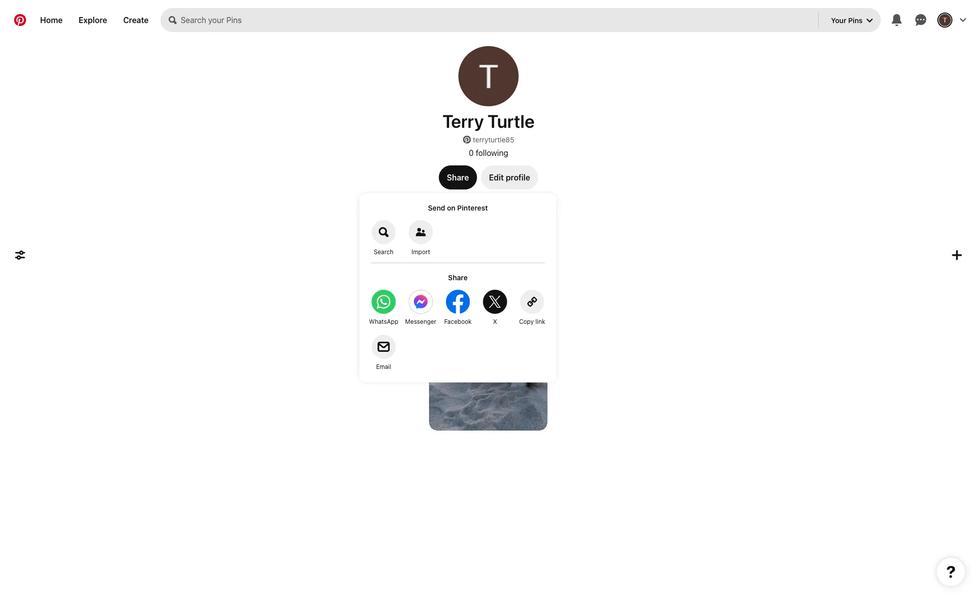 Task type: locate. For each thing, give the bounding box(es) containing it.
send on pinterest
[[428, 204, 488, 212]]

profile
[[506, 173, 530, 182]]

search icon image
[[169, 16, 177, 24]]

1 vertical spatial share
[[448, 274, 468, 282]]

pinterest
[[457, 204, 488, 212]]

0 vertical spatial share
[[447, 173, 469, 182]]

edit profile
[[489, 173, 530, 182]]

terry turtle
[[443, 110, 535, 132]]

terryturtle85 image
[[458, 46, 519, 106]]

import
[[411, 248, 430, 255]]

facebook
[[444, 318, 472, 325]]

x
[[493, 318, 497, 325]]

copy link
[[519, 318, 545, 325]]

share on twitter image
[[483, 290, 507, 314]]

dropdown image
[[867, 18, 873, 24]]

home
[[40, 15, 63, 25]]

your pins button
[[823, 8, 881, 32]]

share on email image
[[372, 335, 396, 359]]

your
[[831, 16, 846, 24]]

send
[[428, 204, 445, 212]]

turtle
[[488, 110, 535, 132]]

link
[[536, 318, 545, 325]]

0 following
[[469, 148, 508, 158]]

create link
[[115, 8, 157, 32]]

terry turtle image
[[939, 14, 951, 26]]

share button
[[439, 166, 477, 190]]

edit profile button
[[481, 166, 538, 190]]

this contains an image of: image
[[429, 274, 548, 431]]

pins
[[848, 16, 863, 24]]

your pins
[[831, 16, 863, 24]]

share down 0
[[447, 173, 469, 182]]

share
[[447, 173, 469, 182], [448, 274, 468, 282]]

share up share on facebook image
[[448, 274, 468, 282]]

explore link
[[71, 8, 115, 32]]



Task type: vqa. For each thing, say whether or not it's contained in the screenshot.
Terry
yes



Task type: describe. For each thing, give the bounding box(es) containing it.
following
[[476, 148, 508, 158]]

home link
[[32, 8, 71, 32]]

explore
[[79, 15, 107, 25]]

share on facebook image
[[446, 290, 470, 314]]

share on messenger image
[[409, 290, 433, 314]]

share inside button
[[447, 173, 469, 182]]

edit
[[489, 173, 504, 182]]

search
[[374, 248, 394, 255]]

create
[[123, 15, 149, 25]]

0
[[469, 148, 474, 158]]

whatsapp
[[369, 318, 398, 325]]

terryturtle85
[[473, 136, 514, 144]]

on
[[447, 204, 455, 212]]

terry
[[443, 110, 484, 132]]

messenger
[[405, 318, 436, 325]]

email
[[376, 363, 391, 370]]

copy
[[519, 318, 534, 325]]

Search text field
[[181, 8, 816, 32]]

pinterest image
[[463, 136, 471, 144]]



